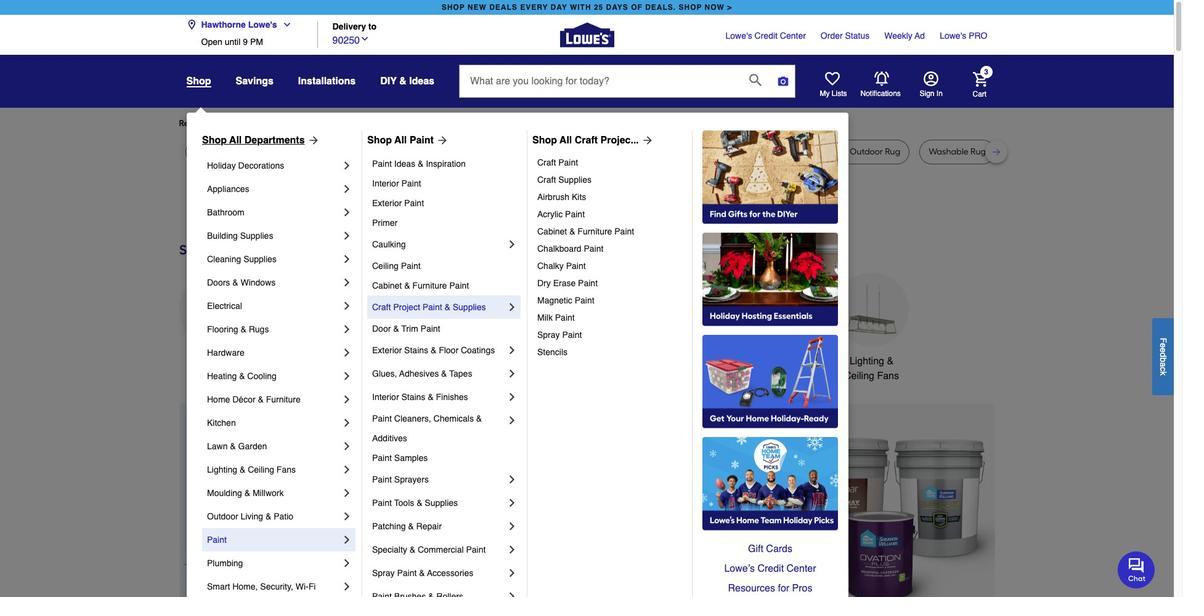 Task type: describe. For each thing, give the bounding box(es) containing it.
deals.
[[645, 3, 676, 12]]

building supplies
[[207, 231, 273, 241]]

lowe's credit center
[[724, 564, 816, 575]]

lawn
[[207, 442, 228, 452]]

chevron right image for outdoor living & patio
[[341, 511, 353, 523]]

camera image
[[777, 75, 789, 88]]

new
[[468, 3, 487, 12]]

cleaners,
[[394, 414, 431, 424]]

moulding
[[207, 489, 242, 499]]

specialty & commercial paint
[[372, 545, 486, 555]]

chemicals
[[434, 414, 474, 424]]

smart for smart home
[[750, 356, 777, 367]]

every
[[520, 3, 548, 12]]

2 shop from the left
[[679, 3, 702, 12]]

cart
[[973, 90, 987, 98]]

chevron right image for lawn & garden
[[341, 441, 353, 453]]

chevron right image for building supplies
[[341, 230, 353, 242]]

electrical link
[[207, 295, 341, 318]]

0 vertical spatial cabinet & furniture paint
[[537, 227, 634, 237]]

home inside 'link'
[[207, 395, 230, 405]]

decorations for christmas
[[377, 371, 430, 382]]

my
[[820, 89, 830, 98]]

spray for spray paint & accessories
[[372, 569, 395, 579]]

gift cards
[[748, 544, 793, 555]]

paint right trim
[[421, 324, 440, 334]]

chevron right image for flooring & rugs
[[341, 324, 353, 336]]

5x8
[[212, 147, 225, 157]]

paint down caulking
[[401, 261, 421, 271]]

6 rug from the left
[[673, 147, 688, 157]]

bathroom button
[[647, 273, 721, 369]]

for for searches
[[278, 118, 289, 129]]

paint down the kits
[[565, 210, 585, 219]]

building supplies link
[[207, 224, 341, 248]]

arrow right image for shop all craft projec...
[[639, 134, 654, 147]]

1 vertical spatial ideas
[[394, 159, 415, 169]]

roth for area
[[529, 147, 547, 157]]

hardware link
[[207, 341, 341, 365]]

paint up chalky paint link
[[584, 244, 604, 254]]

chevron right image for appliances
[[341, 183, 353, 195]]

paint down additives at the left of the page
[[372, 454, 392, 463]]

c
[[1159, 367, 1168, 371]]

paint inside "link"
[[558, 158, 578, 168]]

chevron right image for cleaning supplies
[[341, 253, 353, 266]]

outdoor for outdoor tools & equipment
[[555, 356, 591, 367]]

of
[[631, 3, 643, 12]]

sign in button
[[920, 71, 943, 99]]

repair
[[416, 522, 442, 532]]

1 horizontal spatial cabinet
[[537, 227, 567, 237]]

supplies for cleaning supplies
[[244, 255, 277, 264]]

airbrush kits link
[[537, 189, 683, 206]]

appliances button
[[179, 273, 253, 369]]

paint sprayers
[[372, 475, 429, 485]]

craft project paint & supplies link
[[372, 296, 506, 319]]

craft down recommended searches for you heading
[[575, 135, 598, 146]]

holiday hosting essentials. image
[[703, 233, 838, 327]]

stains for interior
[[401, 393, 425, 402]]

chalkboard paint link
[[537, 240, 683, 258]]

washable area rug
[[716, 147, 794, 157]]

paint ideas & inspiration link
[[372, 154, 518, 174]]

holiday
[[207, 161, 236, 171]]

chevron right image for paint sprayers
[[506, 474, 518, 486]]

& inside outdoor tools & equipment
[[619, 356, 626, 367]]

hawthorne lowe's
[[201, 20, 277, 30]]

supplies up the patching & repair link
[[425, 499, 458, 508]]

home inside 'button'
[[779, 356, 806, 367]]

exterior for exterior stains & floor coatings
[[372, 346, 402, 356]]

chevron right image for bathroom
[[341, 206, 353, 219]]

chevron right image for specialty & commercial paint
[[506, 544, 518, 557]]

departments
[[245, 135, 305, 146]]

1 horizontal spatial ceiling
[[372, 261, 399, 271]]

lawn & garden
[[207, 442, 267, 452]]

lawn & garden link
[[207, 435, 341, 459]]

cleaning
[[207, 255, 241, 264]]

resources for pros link
[[703, 579, 838, 598]]

door & trim paint link
[[372, 319, 518, 339]]

f e e d b a c k
[[1159, 338, 1168, 376]]

paint link
[[207, 529, 341, 552]]

interior stains & finishes
[[372, 393, 468, 402]]

heating & cooling
[[207, 372, 277, 381]]

paint down "chalkboard paint"
[[566, 261, 586, 271]]

free same-day delivery when you order 1 gallon or more of paint by 2 p m. image
[[398, 404, 995, 598]]

paint down acrylic paint link
[[615, 227, 634, 237]]

patio
[[274, 512, 293, 522]]

allen and roth area rug
[[490, 147, 585, 157]]

christmas decorations button
[[366, 273, 440, 384]]

paint down "furniture"
[[372, 159, 392, 169]]

all for craft
[[560, 135, 572, 146]]

finishes
[[436, 393, 468, 402]]

paint ideas & inspiration
[[372, 159, 466, 169]]

area rug
[[315, 147, 351, 157]]

for for suggestions
[[388, 118, 399, 129]]

paint down paint ideas & inspiration in the top left of the page
[[401, 179, 421, 189]]

open until 9 pm
[[201, 37, 263, 47]]

kitchen for kitchen faucets
[[462, 356, 495, 367]]

fi
[[309, 582, 316, 592]]

bathroom inside button
[[663, 356, 706, 367]]

9 rug from the left
[[971, 147, 986, 157]]

allen for allen and roth area rug
[[490, 147, 509, 157]]

flooring & rugs link
[[207, 318, 341, 341]]

1 e from the top
[[1159, 343, 1168, 348]]

1 horizontal spatial furniture
[[413, 281, 447, 291]]

allen and roth rug
[[613, 147, 688, 157]]

1 vertical spatial cabinet
[[372, 281, 402, 291]]

paint down milk paint
[[562, 330, 582, 340]]

paint up patching
[[372, 499, 392, 508]]

flooring & rugs
[[207, 325, 269, 335]]

arrow left image
[[408, 511, 421, 524]]

craft paint
[[537, 158, 578, 168]]

erase
[[553, 279, 576, 288]]

0 horizontal spatial lighting
[[207, 465, 237, 475]]

interior stains & finishes link
[[372, 386, 506, 409]]

adhesives
[[399, 369, 439, 379]]

moulding & millwork
[[207, 489, 284, 499]]

paint samples
[[372, 454, 428, 463]]

7 rug from the left
[[779, 147, 794, 157]]

lighting inside lighting & ceiling fans
[[850, 356, 884, 367]]

center for lowe's credit center
[[787, 564, 816, 575]]

exterior stains & floor coatings link
[[372, 339, 506, 362]]

2 e from the top
[[1159, 348, 1168, 353]]

supplies for craft supplies
[[558, 175, 592, 185]]

1 vertical spatial fans
[[277, 465, 296, 475]]

paint right erase
[[578, 279, 598, 288]]

4 rug from the left
[[336, 147, 351, 157]]

spray paint & accessories
[[372, 569, 473, 579]]

acrylic
[[537, 210, 563, 219]]

chevron right image for moulding & millwork
[[341, 487, 353, 500]]

supplies for building supplies
[[240, 231, 273, 241]]

90250
[[332, 35, 360, 46]]

gift cards link
[[703, 540, 838, 560]]

chevron right image for paint cleaners, chemicals & additives
[[506, 415, 518, 427]]

craft for craft paint
[[537, 158, 556, 168]]

samples
[[394, 454, 428, 463]]

dry
[[537, 279, 551, 288]]

chevron right image for lighting & ceiling fans
[[341, 464, 353, 476]]

caulking link
[[372, 233, 506, 256]]

order
[[821, 31, 843, 41]]

chevron right image for doors & windows
[[341, 277, 353, 289]]

a
[[1159, 362, 1168, 367]]

shop new deals every day with 25 days of deals. shop now > link
[[439, 0, 735, 15]]

hawthorne lowe's button
[[186, 12, 297, 37]]

my lists
[[820, 89, 847, 98]]

stains for exterior
[[404, 346, 428, 356]]

chalky paint
[[537, 261, 586, 271]]

scroll to item #5 image
[[752, 596, 784, 598]]

paint up paint ideas & inspiration in the top left of the page
[[410, 135, 434, 146]]

lowe's credit center link
[[726, 30, 806, 42]]

lowe's home improvement logo image
[[560, 8, 614, 62]]

paint inside 'link'
[[207, 536, 227, 545]]

allen for allen and roth rug
[[613, 147, 632, 157]]

smart home button
[[741, 273, 815, 369]]

kitchen for kitchen
[[207, 418, 236, 428]]

suggestions
[[338, 118, 386, 129]]

interior for interior stains & finishes
[[372, 393, 399, 402]]

chevron right image for electrical
[[341, 300, 353, 312]]

open
[[201, 37, 222, 47]]

0 horizontal spatial lighting & ceiling fans
[[207, 465, 296, 475]]

supplies up door & trim paint link
[[453, 303, 486, 312]]

lowe's for lowe's pro
[[940, 31, 967, 41]]

appliances inside button
[[192, 356, 240, 367]]

craft for craft supplies
[[537, 175, 556, 185]]

smart home, security, wi-fi link
[[207, 576, 341, 598]]

paint up door & trim paint link
[[423, 303, 442, 312]]

5 rug from the left
[[569, 147, 585, 157]]

stencils
[[537, 348, 568, 357]]

paint down the specialty
[[397, 569, 417, 579]]



Task type: vqa. For each thing, say whether or not it's contained in the screenshot.
the top ensure
no



Task type: locate. For each thing, give the bounding box(es) containing it.
diy & ideas
[[380, 76, 434, 87]]

0 horizontal spatial roth
[[529, 147, 547, 157]]

0 vertical spatial interior
[[372, 179, 399, 189]]

savings button
[[236, 70, 274, 92]]

1 horizontal spatial cabinet & furniture paint
[[537, 227, 634, 237]]

1 horizontal spatial area
[[549, 147, 567, 157]]

equipment
[[567, 371, 614, 382]]

shop for shop all departments
[[202, 135, 227, 146]]

chevron right image
[[341, 160, 353, 172], [341, 183, 353, 195], [341, 206, 353, 219], [341, 253, 353, 266], [341, 277, 353, 289], [506, 345, 518, 357], [506, 368, 518, 380], [341, 370, 353, 383], [341, 394, 353, 406], [506, 415, 518, 427], [341, 417, 353, 430], [341, 441, 353, 453], [341, 464, 353, 476], [341, 487, 353, 500], [506, 591, 518, 598]]

arrow right image
[[434, 134, 449, 147], [972, 511, 985, 524]]

roth for rug
[[653, 147, 670, 157]]

0 vertical spatial decorations
[[238, 161, 284, 171]]

decorations down rug rug
[[238, 161, 284, 171]]

paint down ceiling paint link
[[449, 281, 469, 291]]

sign
[[920, 89, 935, 98]]

1 vertical spatial center
[[787, 564, 816, 575]]

dry erase paint link
[[537, 275, 683, 292]]

paint up 'plumbing'
[[207, 536, 227, 545]]

you for more suggestions for you
[[401, 118, 415, 129]]

1 horizontal spatial washable
[[929, 147, 969, 157]]

supplies up windows
[[244, 255, 277, 264]]

outdoor for outdoor living & patio
[[207, 512, 238, 522]]

0 vertical spatial furniture
[[578, 227, 612, 237]]

0 horizontal spatial and
[[511, 147, 527, 157]]

lowe's home improvement lists image
[[825, 71, 840, 86]]

lowe's inside button
[[248, 20, 277, 30]]

all up "furniture"
[[395, 135, 407, 146]]

1 horizontal spatial lowe's
[[726, 31, 752, 41]]

tapes
[[449, 369, 472, 379]]

1 horizontal spatial bathroom
[[663, 356, 706, 367]]

1 vertical spatial appliances
[[192, 356, 240, 367]]

1 vertical spatial stains
[[401, 393, 425, 402]]

1 horizontal spatial lighting & ceiling fans
[[844, 356, 899, 382]]

until
[[225, 37, 241, 47]]

supplies up cleaning supplies
[[240, 231, 273, 241]]

1 horizontal spatial and
[[634, 147, 650, 157]]

1 vertical spatial home
[[207, 395, 230, 405]]

stains up cleaners,
[[401, 393, 425, 402]]

0 vertical spatial spray
[[537, 330, 560, 340]]

9
[[243, 37, 248, 47]]

all for paint
[[395, 135, 407, 146]]

home,
[[232, 582, 258, 592]]

rugs
[[249, 325, 269, 335]]

garden
[[238, 442, 267, 452]]

outdoor up equipment on the bottom
[[555, 356, 591, 367]]

1 horizontal spatial decorations
[[377, 371, 430, 382]]

shop for shop all paint
[[367, 135, 392, 146]]

exterior inside exterior paint link
[[372, 198, 402, 208]]

2 interior from the top
[[372, 393, 399, 402]]

ideas right diy
[[409, 76, 434, 87]]

all
[[229, 135, 242, 146], [395, 135, 407, 146], [560, 135, 572, 146]]

credit for lowe's
[[758, 564, 784, 575]]

3 rug from the left
[[271, 147, 287, 157]]

paint tools & supplies
[[372, 499, 458, 508]]

all up the "craft paint"
[[560, 135, 572, 146]]

with
[[570, 3, 591, 12]]

acrylic paint
[[537, 210, 585, 219]]

weekly ad link
[[884, 30, 925, 42]]

airbrush kits
[[537, 192, 586, 202]]

chevron right image for interior stains & finishes
[[506, 391, 518, 404]]

2 all from the left
[[395, 135, 407, 146]]

8 rug from the left
[[885, 147, 900, 157]]

chevron right image for hardware
[[341, 347, 353, 359]]

0 horizontal spatial all
[[229, 135, 242, 146]]

you up shop all paint link
[[401, 118, 415, 129]]

exterior up christmas
[[372, 346, 402, 356]]

b
[[1159, 358, 1168, 362]]

1 vertical spatial bathroom
[[663, 356, 706, 367]]

0 horizontal spatial cabinet
[[372, 281, 402, 291]]

savings
[[236, 76, 274, 87]]

roth up the "craft paint"
[[529, 147, 547, 157]]

1 all from the left
[[229, 135, 242, 146]]

patching & repair link
[[372, 515, 506, 539]]

shop up allen and roth area rug
[[532, 135, 557, 146]]

shop up the 5x8 in the left of the page
[[202, 135, 227, 146]]

paint down dry erase paint
[[575, 296, 594, 306]]

center left order
[[780, 31, 806, 41]]

deals
[[489, 3, 518, 12]]

0 horizontal spatial shop
[[202, 135, 227, 146]]

cabinet & furniture paint link up chalky paint link
[[537, 223, 683, 240]]

0 vertical spatial lighting
[[850, 356, 884, 367]]

doors & windows link
[[207, 271, 341, 295]]

fans inside lighting & ceiling fans
[[877, 371, 899, 382]]

1 exterior from the top
[[372, 198, 402, 208]]

chevron right image for glues, adhesives & tapes
[[506, 368, 518, 380]]

1 vertical spatial cabinet & furniture paint
[[372, 281, 469, 291]]

tools for outdoor
[[594, 356, 617, 367]]

&
[[399, 76, 407, 87], [418, 159, 424, 169], [570, 227, 575, 237], [232, 278, 238, 288], [404, 281, 410, 291], [445, 303, 450, 312], [393, 324, 399, 334], [241, 325, 246, 335], [431, 346, 436, 356], [619, 356, 626, 367], [887, 356, 894, 367], [441, 369, 447, 379], [239, 372, 245, 381], [428, 393, 434, 402], [258, 395, 264, 405], [476, 414, 482, 424], [230, 442, 236, 452], [240, 465, 245, 475], [244, 489, 250, 499], [417, 499, 422, 508], [266, 512, 271, 522], [408, 522, 414, 532], [410, 545, 415, 555], [419, 569, 425, 579]]

specialty & commercial paint link
[[372, 539, 506, 562]]

2 arrow right image from the left
[[639, 134, 654, 147]]

0 vertical spatial exterior
[[372, 198, 402, 208]]

0 vertical spatial lighting & ceiling fans
[[844, 356, 899, 382]]

0 horizontal spatial area
[[315, 147, 333, 157]]

ad
[[915, 31, 925, 41]]

outdoor tools & equipment
[[555, 356, 626, 382]]

spray for spray paint
[[537, 330, 560, 340]]

spray down milk at the left of page
[[537, 330, 560, 340]]

1 horizontal spatial shop
[[367, 135, 392, 146]]

0 vertical spatial chevron down image
[[277, 20, 292, 30]]

craft down allen and roth area rug
[[537, 158, 556, 168]]

2 exterior from the top
[[372, 346, 402, 356]]

1 vertical spatial smart
[[207, 582, 230, 592]]

center for lowe's credit center
[[780, 31, 806, 41]]

e up d
[[1159, 343, 1168, 348]]

kitchen link
[[207, 412, 341, 435]]

exterior
[[372, 198, 402, 208], [372, 346, 402, 356]]

furniture down heating & cooling link
[[266, 395, 301, 405]]

0 vertical spatial ceiling
[[372, 261, 399, 271]]

1 vertical spatial kitchen
[[207, 418, 236, 428]]

lowe's left pro
[[940, 31, 967, 41]]

smart for smart home, security, wi-fi
[[207, 582, 230, 592]]

k
[[1159, 371, 1168, 376]]

0 horizontal spatial cabinet & furniture paint link
[[372, 276, 518, 296]]

chevron right image for plumbing
[[341, 558, 353, 570]]

0 horizontal spatial you
[[291, 118, 306, 129]]

shop down more suggestions for you link
[[367, 135, 392, 146]]

pros
[[792, 584, 813, 595]]

1 horizontal spatial arrow right image
[[639, 134, 654, 147]]

chevron down image inside '90250' button
[[360, 34, 370, 43]]

lighting & ceiling fans button
[[835, 273, 909, 384]]

1 shop from the left
[[202, 135, 227, 146]]

0 vertical spatial ideas
[[409, 76, 434, 87]]

chevron right image for smart home, security, wi-fi
[[341, 581, 353, 593]]

0 vertical spatial stains
[[404, 346, 428, 356]]

0 horizontal spatial allen
[[490, 147, 509, 157]]

cabinet down acrylic
[[537, 227, 567, 237]]

smart
[[750, 356, 777, 367], [207, 582, 230, 592]]

home
[[779, 356, 806, 367], [207, 395, 230, 405]]

chevron right image
[[341, 230, 353, 242], [506, 239, 518, 251], [341, 300, 353, 312], [506, 301, 518, 314], [341, 324, 353, 336], [341, 347, 353, 359], [506, 391, 518, 404], [506, 474, 518, 486], [506, 497, 518, 510], [341, 511, 353, 523], [506, 521, 518, 533], [341, 534, 353, 547], [506, 544, 518, 557], [341, 558, 353, 570], [506, 568, 518, 580], [341, 581, 353, 593]]

stains up christmas
[[404, 346, 428, 356]]

outdoor
[[555, 356, 591, 367], [207, 512, 238, 522]]

lists
[[832, 89, 847, 98]]

outdoor down moulding
[[207, 512, 238, 522]]

outdoor tools & equipment button
[[554, 273, 628, 384]]

0 vertical spatial kitchen
[[462, 356, 495, 367]]

0 vertical spatial cabinet & furniture paint link
[[537, 223, 683, 240]]

2 washable from the left
[[929, 147, 969, 157]]

1 horizontal spatial for
[[388, 118, 399, 129]]

washable for washable area rug
[[716, 147, 756, 157]]

0 horizontal spatial lowe's
[[248, 20, 277, 30]]

heating & cooling link
[[207, 365, 341, 388]]

0 horizontal spatial washable
[[716, 147, 756, 157]]

1 horizontal spatial cabinet & furniture paint link
[[537, 223, 683, 240]]

you inside more suggestions for you link
[[401, 118, 415, 129]]

tools inside the paint tools & supplies link
[[394, 499, 414, 508]]

pm
[[250, 37, 263, 47]]

0 vertical spatial home
[[779, 356, 806, 367]]

dry erase paint
[[537, 279, 598, 288]]

bathroom link
[[207, 201, 341, 224]]

2 horizontal spatial shop
[[532, 135, 557, 146]]

indoor outdoor rug
[[822, 147, 900, 157]]

shop
[[186, 76, 211, 87]]

magnetic paint
[[537, 296, 594, 306]]

arrow right image inside shop all departments link
[[305, 134, 320, 147]]

allen down projec...
[[613, 147, 632, 157]]

all inside shop all departments link
[[229, 135, 242, 146]]

for up departments
[[278, 118, 289, 129]]

2 area from the left
[[549, 147, 567, 157]]

interior
[[372, 179, 399, 189], [372, 393, 399, 402]]

1 allen from the left
[[490, 147, 509, 157]]

supplies up the kits
[[558, 175, 592, 185]]

1 vertical spatial interior
[[372, 393, 399, 402]]

faucets
[[497, 356, 532, 367]]

chevron right image for kitchen
[[341, 417, 353, 430]]

for up shop all paint
[[388, 118, 399, 129]]

for up scroll to item #5 image
[[778, 584, 790, 595]]

1 horizontal spatial spray
[[537, 330, 560, 340]]

1 shop from the left
[[442, 3, 465, 12]]

0 horizontal spatial outdoor
[[207, 512, 238, 522]]

3
[[984, 68, 988, 77]]

installations
[[298, 76, 356, 87]]

chevron right image for home décor & furniture
[[341, 394, 353, 406]]

2 horizontal spatial lowe's
[[940, 31, 967, 41]]

credit for lowe's
[[755, 31, 778, 41]]

1 vertical spatial tools
[[394, 499, 414, 508]]

shop left now
[[679, 3, 702, 12]]

0 horizontal spatial bathroom
[[207, 208, 244, 218]]

credit up resources for pros link on the bottom right of the page
[[758, 564, 784, 575]]

2 horizontal spatial ceiling
[[844, 371, 874, 382]]

decorations down christmas
[[377, 371, 430, 382]]

for
[[278, 118, 289, 129], [388, 118, 399, 129], [778, 584, 790, 595]]

2 horizontal spatial for
[[778, 584, 790, 595]]

roth up craft supplies link
[[653, 147, 670, 157]]

magnetic
[[537, 296, 572, 306]]

arrow right image
[[305, 134, 320, 147], [639, 134, 654, 147]]

chevron right image for exterior stains & floor coatings
[[506, 345, 518, 357]]

kitchen inside 'button'
[[462, 356, 495, 367]]

lighting & ceiling fans inside button
[[844, 356, 899, 382]]

tools up equipment on the bottom
[[594, 356, 617, 367]]

& inside paint cleaners, chemicals & additives
[[476, 414, 482, 424]]

ceiling inside lighting & ceiling fans
[[844, 371, 874, 382]]

washable for washable rug
[[929, 147, 969, 157]]

doors
[[207, 278, 230, 288]]

furniture up shop 25 days of deals by category image
[[578, 227, 612, 237]]

cabinet down ceiling paint
[[372, 281, 402, 291]]

milk paint link
[[537, 309, 683, 327]]

shop left new
[[442, 3, 465, 12]]

1 vertical spatial exterior
[[372, 346, 402, 356]]

1 horizontal spatial allen
[[613, 147, 632, 157]]

0 horizontal spatial shop
[[442, 3, 465, 12]]

2 horizontal spatial all
[[560, 135, 572, 146]]

credit up search "image"
[[755, 31, 778, 41]]

0 vertical spatial bathroom
[[207, 208, 244, 218]]

arrow right image down more
[[305, 134, 320, 147]]

shop all paint
[[367, 135, 434, 146]]

chevron right image for paint tools & supplies
[[506, 497, 518, 510]]

chat invite button image
[[1118, 551, 1156, 589]]

allen right desk
[[490, 147, 509, 157]]

1 horizontal spatial tools
[[594, 356, 617, 367]]

1 arrow right image from the left
[[305, 134, 320, 147]]

chevron right image for caulking
[[506, 239, 518, 251]]

0 horizontal spatial for
[[278, 118, 289, 129]]

you left more
[[291, 118, 306, 129]]

1 horizontal spatial lighting
[[850, 356, 884, 367]]

craft for craft project paint & supplies
[[372, 303, 391, 312]]

all for departments
[[229, 135, 242, 146]]

0 horizontal spatial chevron down image
[[277, 20, 292, 30]]

2 horizontal spatial area
[[758, 147, 777, 157]]

e up the b
[[1159, 348, 1168, 353]]

find gifts for the diyer. image
[[703, 131, 838, 224]]

2 shop from the left
[[367, 135, 392, 146]]

all inside the shop all craft projec... link
[[560, 135, 572, 146]]

delivery
[[332, 22, 366, 32]]

1 vertical spatial spray
[[372, 569, 395, 579]]

0 vertical spatial credit
[[755, 31, 778, 41]]

paint down interior paint
[[404, 198, 424, 208]]

cards
[[766, 544, 793, 555]]

1 horizontal spatial outdoor
[[555, 356, 591, 367]]

furniture inside 'link'
[[266, 395, 301, 405]]

center up pros
[[787, 564, 816, 575]]

1 vertical spatial lighting
[[207, 465, 237, 475]]

lowe's wishes you and your family a happy hanukkah. image
[[179, 197, 995, 227]]

lowe's home improvement cart image
[[973, 72, 988, 87]]

3 all from the left
[[560, 135, 572, 146]]

chevron right image for spray paint & accessories
[[506, 568, 518, 580]]

2 horizontal spatial furniture
[[578, 227, 612, 237]]

None search field
[[459, 65, 796, 109]]

lowe's credit center link
[[703, 560, 838, 579]]

cabinet & furniture paint up "craft project paint & supplies"
[[372, 281, 469, 291]]

1 horizontal spatial all
[[395, 135, 407, 146]]

0 vertical spatial tools
[[594, 356, 617, 367]]

living
[[241, 512, 263, 522]]

exterior up primer
[[372, 198, 402, 208]]

doors & windows
[[207, 278, 276, 288]]

3 area from the left
[[758, 147, 777, 157]]

2 allen from the left
[[613, 147, 632, 157]]

25 days of deals. don't miss deals every day. same-day delivery on in-stock orders placed by 2 p m. image
[[179, 404, 378, 598]]

interior down glues,
[[372, 393, 399, 402]]

0 horizontal spatial smart
[[207, 582, 230, 592]]

1 interior from the top
[[372, 179, 399, 189]]

chevron down image
[[277, 20, 292, 30], [360, 34, 370, 43]]

lowe's home improvement account image
[[923, 71, 938, 86]]

0 vertical spatial cabinet
[[537, 227, 567, 237]]

e
[[1159, 343, 1168, 348], [1159, 348, 1168, 353]]

craft up the airbrush
[[537, 175, 556, 185]]

1 roth from the left
[[529, 147, 547, 157]]

paint inside paint cleaners, chemicals & additives
[[372, 414, 392, 424]]

more suggestions for you
[[316, 118, 415, 129]]

lowe's
[[724, 564, 755, 575]]

projec...
[[601, 135, 639, 146]]

recommended
[[179, 118, 238, 129]]

2 and from the left
[[634, 147, 650, 157]]

1 vertical spatial ceiling
[[844, 371, 874, 382]]

chevron right image for holiday decorations
[[341, 160, 353, 172]]

1 horizontal spatial roth
[[653, 147, 670, 157]]

all inside shop all paint link
[[395, 135, 407, 146]]

appliances up heating
[[192, 356, 240, 367]]

0 horizontal spatial cabinet & furniture paint
[[372, 281, 469, 291]]

cabinet & furniture paint link up "craft project paint & supplies"
[[372, 276, 518, 296]]

1 horizontal spatial fans
[[877, 371, 899, 382]]

tools for paint
[[394, 499, 414, 508]]

ideas down "furniture"
[[394, 159, 415, 169]]

chevron down image inside hawthorne lowe's button
[[277, 20, 292, 30]]

chevron right image for patching & repair
[[506, 521, 518, 533]]

1 washable from the left
[[716, 147, 756, 157]]

outdoor inside outdoor tools & equipment
[[555, 356, 591, 367]]

holiday decorations link
[[207, 154, 341, 177]]

0 vertical spatial fans
[[877, 371, 899, 382]]

interior for interior paint
[[372, 179, 399, 189]]

and
[[511, 147, 527, 157], [634, 147, 650, 157]]

0 vertical spatial arrow right image
[[434, 134, 449, 147]]

0 horizontal spatial decorations
[[238, 161, 284, 171]]

chalkboard
[[537, 244, 582, 254]]

0 horizontal spatial tools
[[394, 499, 414, 508]]

0 horizontal spatial ceiling
[[248, 465, 274, 475]]

spray paint link
[[537, 327, 683, 344]]

lowe's up pm
[[248, 20, 277, 30]]

1 horizontal spatial you
[[401, 118, 415, 129]]

paint down magnetic paint
[[555, 313, 575, 323]]

get your home holiday-ready. image
[[703, 335, 838, 429]]

credit inside lowe's credit center link
[[758, 564, 784, 575]]

exterior paint
[[372, 198, 424, 208]]

location image
[[186, 20, 196, 30]]

search image
[[749, 74, 762, 86]]

0 horizontal spatial spray
[[372, 569, 395, 579]]

tools up arrow left 'image'
[[394, 499, 414, 508]]

credit inside lowe's credit center link
[[755, 31, 778, 41]]

1 vertical spatial credit
[[758, 564, 784, 575]]

arrow right image inside the shop all craft projec... link
[[639, 134, 654, 147]]

kitchen down coatings
[[462, 356, 495, 367]]

paint up craft supplies
[[558, 158, 578, 168]]

lowe's down '>'
[[726, 31, 752, 41]]

craft up door
[[372, 303, 391, 312]]

chevron right image for craft project paint & supplies
[[506, 301, 518, 314]]

25
[[594, 3, 603, 12]]

outdoor living & patio link
[[207, 505, 341, 529]]

1 vertical spatial cabinet & furniture paint link
[[372, 276, 518, 296]]

paint cleaners, chemicals & additives
[[372, 414, 484, 444]]

hardware
[[207, 348, 244, 358]]

notifications
[[861, 89, 901, 98]]

interior paint link
[[372, 174, 518, 194]]

you for recommended searches for you
[[291, 118, 306, 129]]

resources for pros
[[728, 584, 813, 595]]

shop 25 days of deals by category image
[[179, 240, 995, 260]]

1 horizontal spatial arrow right image
[[972, 511, 985, 524]]

christmas
[[381, 356, 426, 367]]

shop button
[[186, 75, 211, 88]]

ideas inside button
[[409, 76, 434, 87]]

craft inside "link"
[[537, 158, 556, 168]]

order status
[[821, 31, 870, 41]]

tools inside outdoor tools & equipment
[[594, 356, 617, 367]]

installations button
[[298, 70, 356, 92]]

lowe's home team holiday picks. image
[[703, 438, 838, 531]]

3 shop from the left
[[532, 135, 557, 146]]

0 vertical spatial center
[[780, 31, 806, 41]]

lowe's home improvement notification center image
[[874, 71, 889, 86]]

appliances down holiday
[[207, 184, 249, 194]]

paint down the paint samples
[[372, 475, 392, 485]]

arrow right image up craft paint "link"
[[639, 134, 654, 147]]

exterior for exterior paint
[[372, 198, 402, 208]]

plumbing link
[[207, 552, 341, 576]]

1 horizontal spatial kitchen
[[462, 356, 495, 367]]

appliances link
[[207, 177, 341, 201]]

Search Query text field
[[460, 65, 740, 97]]

1 vertical spatial lighting & ceiling fans
[[207, 465, 296, 475]]

and for allen and roth area rug
[[511, 147, 527, 157]]

decorations for holiday
[[238, 161, 284, 171]]

furniture up "craft project paint & supplies"
[[413, 281, 447, 291]]

lowe's for lowe's credit center
[[726, 31, 752, 41]]

1 area from the left
[[315, 147, 333, 157]]

0 vertical spatial outdoor
[[555, 356, 591, 367]]

now
[[705, 3, 725, 12]]

paint up accessories at the bottom left of the page
[[466, 545, 486, 555]]

1 you from the left
[[291, 118, 306, 129]]

& inside lighting & ceiling fans
[[887, 356, 894, 367]]

smart inside 'button'
[[750, 356, 777, 367]]

arrow right image for shop all departments
[[305, 134, 320, 147]]

2 vertical spatial ceiling
[[248, 465, 274, 475]]

spray down the specialty
[[372, 569, 395, 579]]

chevron right image for heating & cooling
[[341, 370, 353, 383]]

1 and from the left
[[511, 147, 527, 157]]

paint up additives at the left of the page
[[372, 414, 392, 424]]

all down the "recommended searches for you"
[[229, 135, 242, 146]]

weekly ad
[[884, 31, 925, 41]]

chevron right image for paint
[[341, 534, 353, 547]]

1 rug from the left
[[194, 147, 210, 157]]

milk paint
[[537, 313, 575, 323]]

day
[[551, 3, 567, 12]]

kitchen faucets button
[[460, 273, 534, 369]]

shop for shop all craft projec...
[[532, 135, 557, 146]]

2 roth from the left
[[653, 147, 670, 157]]

arrow right image inside shop all paint link
[[434, 134, 449, 147]]

2 you from the left
[[401, 118, 415, 129]]

1 vertical spatial chevron down image
[[360, 34, 370, 43]]

kitchen up lawn
[[207, 418, 236, 428]]

appliances inside 'link'
[[207, 184, 249, 194]]

recommended searches for you heading
[[179, 118, 995, 130]]

decorations inside button
[[377, 371, 430, 382]]

chalky
[[537, 261, 564, 271]]

0 horizontal spatial fans
[[277, 465, 296, 475]]

cabinet & furniture paint up shop 25 days of deals by category image
[[537, 227, 634, 237]]

2 rug from the left
[[254, 147, 269, 157]]

and for allen and roth rug
[[634, 147, 650, 157]]

interior up exterior paint
[[372, 179, 399, 189]]



